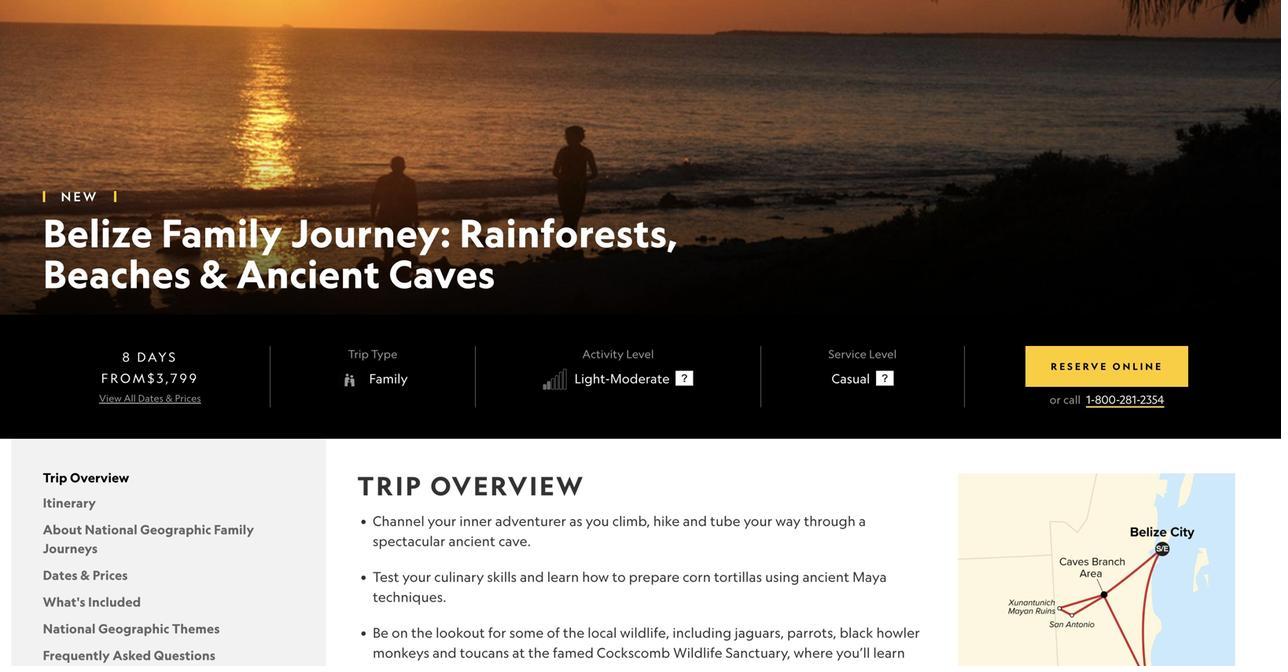 Task type: vqa. For each thing, say whether or not it's contained in the screenshot.
Conservation
yes



Task type: locate. For each thing, give the bounding box(es) containing it.
how
[[582, 569, 609, 585]]

1 vertical spatial national
[[43, 621, 96, 637]]

overview up adventurer
[[431, 470, 585, 502]]

0 vertical spatial prices
[[175, 392, 201, 404]]

1 vertical spatial learn
[[873, 645, 905, 661]]

$3,799
[[147, 370, 199, 386]]

trip
[[348, 347, 369, 361], [43, 470, 67, 486], [358, 470, 423, 502]]

geographic
[[140, 521, 211, 538], [98, 621, 169, 637]]

to
[[612, 569, 626, 585]]

0 vertical spatial dates
[[138, 392, 164, 404]]

dates right all
[[138, 392, 164, 404]]

your
[[428, 513, 457, 529], [744, 513, 773, 529], [402, 569, 431, 585]]

& inside 8 days from $3,799 view all dates & prices
[[166, 392, 173, 404]]

0 horizontal spatial and
[[433, 645, 457, 661]]

ancient down inner
[[449, 533, 496, 549]]

2 horizontal spatial and
[[683, 513, 707, 529]]

? button
[[676, 371, 694, 386], [876, 371, 894, 386]]

the up 'famed'
[[563, 625, 585, 641]]

two people walk on a beach near the water at sunset image
[[0, 0, 1281, 325]]

1-800-281-2354 link
[[1087, 393, 1165, 408]]

prices down $3,799
[[175, 392, 201, 404]]

about national geographic family journeys link
[[43, 521, 254, 556]]

the right at
[[528, 645, 550, 661]]

frequently asked questions link
[[43, 647, 216, 663]]

2 vertical spatial family
[[214, 521, 254, 538]]

1-
[[1087, 393, 1095, 406]]

? down the service level
[[882, 373, 888, 385]]

0 vertical spatial and
[[683, 513, 707, 529]]

1 horizontal spatial overview
[[431, 470, 585, 502]]

trip for family
[[348, 347, 369, 361]]

learn down the howler
[[873, 645, 905, 661]]

and right skills
[[520, 569, 544, 585]]

trip type
[[348, 347, 398, 361]]

famed
[[553, 645, 594, 661]]

and
[[683, 513, 707, 529], [520, 569, 544, 585], [433, 645, 457, 661]]

1 horizontal spatial level
[[869, 347, 897, 361]]

2 ? from the left
[[882, 373, 888, 385]]

1 ? from the left
[[681, 373, 688, 385]]

2 horizontal spatial &
[[200, 250, 228, 298]]

sanctuary,
[[726, 645, 791, 661]]

dates & prices link
[[43, 567, 128, 583]]

trip left "type"
[[348, 347, 369, 361]]

1 level from the left
[[626, 347, 654, 361]]

family inside "new belize family journey: rainforests, beaches & ancient caves"
[[161, 209, 283, 257]]

? button right moderate at the bottom of page
[[676, 371, 694, 386]]

jaguars,
[[735, 625, 784, 641]]

1 horizontal spatial learn
[[873, 645, 905, 661]]

national down what's
[[43, 621, 96, 637]]

0 horizontal spatial dates
[[43, 567, 78, 583]]

a map of belize, featuring belize city, caves branch area, placencia and other locations image
[[959, 474, 1235, 666]]

1 vertical spatial and
[[520, 569, 544, 585]]

and inside test your culinary skills and learn how to prepare corn tortillas using ancient maya techniques.
[[520, 569, 544, 585]]

national geographic themes
[[43, 621, 220, 637]]

through
[[804, 513, 856, 529]]

0 horizontal spatial prices
[[93, 567, 128, 583]]

1 horizontal spatial &
[[166, 392, 173, 404]]

8 days from $3,799 view all dates & prices
[[99, 349, 201, 404]]

their
[[414, 665, 444, 666]]

ancient right using
[[803, 569, 850, 585]]

?
[[681, 373, 688, 385], [882, 373, 888, 385]]

as
[[570, 513, 583, 529]]

family inside about national geographic family journeys
[[214, 521, 254, 538]]

learn left how
[[547, 569, 579, 585]]

2 vertical spatial and
[[433, 645, 457, 661]]

casual
[[832, 371, 870, 386]]

of
[[547, 625, 560, 641]]

1 horizontal spatial and
[[520, 569, 544, 585]]

2 level from the left
[[869, 347, 897, 361]]

caves
[[389, 250, 495, 298]]

type
[[371, 347, 398, 361]]

prepare
[[629, 569, 680, 585]]

1 vertical spatial ancient
[[803, 569, 850, 585]]

your up techniques.
[[402, 569, 431, 585]]

0 horizontal spatial ancient
[[449, 533, 496, 549]]

0 vertical spatial &
[[200, 250, 228, 298]]

learn inside be on the lookout for some of the local wildlife, including jaguars, parrots, black howler monkeys and toucans at the famed cockscomb wildlife sanctuary, where you'll learn about their incredible conservation efforts.
[[873, 645, 905, 661]]

dates up what's
[[43, 567, 78, 583]]

level for service level
[[869, 347, 897, 361]]

1 horizontal spatial the
[[528, 645, 550, 661]]

? for second ? button from the right
[[681, 373, 688, 385]]

inner
[[460, 513, 492, 529]]

your inside test your culinary skills and learn how to prepare corn tortillas using ancient maya techniques.
[[402, 569, 431, 585]]

level right service
[[869, 347, 897, 361]]

overview up the "itinerary" link
[[70, 470, 129, 486]]

0 horizontal spatial ? button
[[676, 371, 694, 386]]

? button down the service level
[[876, 371, 894, 386]]

national up the journeys
[[85, 521, 138, 538]]

0 horizontal spatial &
[[80, 567, 90, 583]]

new
[[61, 189, 98, 205]]

national inside about national geographic family journeys
[[85, 521, 138, 538]]

techniques.
[[373, 589, 446, 605]]

0 horizontal spatial level
[[626, 347, 654, 361]]

test your culinary skills and learn how to prepare corn tortillas using ancient maya techniques.
[[373, 569, 887, 605]]

1 horizontal spatial ancient
[[803, 569, 850, 585]]

itinerary
[[43, 495, 96, 511]]

service level
[[829, 347, 897, 361]]

1 vertical spatial &
[[166, 392, 173, 404]]

all
[[124, 392, 136, 404]]

trip overview up itinerary
[[43, 470, 129, 486]]

dates
[[138, 392, 164, 404], [43, 567, 78, 583]]

your left inner
[[428, 513, 457, 529]]

corn
[[683, 569, 711, 585]]

howler
[[877, 625, 920, 641]]

& inside "new belize family journey: rainforests, beaches & ancient caves"
[[200, 250, 228, 298]]

family
[[161, 209, 283, 257], [369, 371, 408, 386], [214, 521, 254, 538]]

2354
[[1141, 393, 1165, 406]]

prices up 'included'
[[93, 567, 128, 583]]

moderate
[[610, 371, 670, 386]]

0 vertical spatial learn
[[547, 569, 579, 585]]

281-
[[1120, 393, 1141, 406]]

frequently
[[43, 647, 110, 663]]

0 vertical spatial ancient
[[449, 533, 496, 549]]

journey:
[[291, 209, 451, 257]]

efforts.
[[600, 665, 645, 666]]

0 horizontal spatial ?
[[681, 373, 688, 385]]

and right the hike
[[683, 513, 707, 529]]

skills
[[487, 569, 517, 585]]

what's
[[43, 594, 85, 610]]

tube
[[710, 513, 741, 529]]

about
[[373, 665, 411, 666]]

learn inside test your culinary skills and learn how to prepare corn tortillas using ancient maya techniques.
[[547, 569, 579, 585]]

1 horizontal spatial prices
[[175, 392, 201, 404]]

1 vertical spatial dates
[[43, 567, 78, 583]]

national
[[85, 521, 138, 538], [43, 621, 96, 637]]

1 horizontal spatial ? button
[[876, 371, 894, 386]]

2 vertical spatial &
[[80, 567, 90, 583]]

trip overview up inner
[[358, 470, 585, 502]]

0 vertical spatial national
[[85, 521, 138, 538]]

0 horizontal spatial trip overview
[[43, 470, 129, 486]]

trip up channel
[[358, 470, 423, 502]]

channel
[[373, 513, 425, 529]]

prices
[[175, 392, 201, 404], [93, 567, 128, 583]]

level up moderate at the bottom of page
[[626, 347, 654, 361]]

ancient
[[449, 533, 496, 549], [803, 569, 850, 585]]

the right on
[[411, 625, 433, 641]]

overview
[[70, 470, 129, 486], [431, 470, 585, 502]]

0 vertical spatial geographic
[[140, 521, 211, 538]]

and up their
[[433, 645, 457, 661]]

0 vertical spatial family
[[161, 209, 283, 257]]

? for 1st ? button from right
[[882, 373, 888, 385]]

or call 1-800-281-2354
[[1050, 393, 1165, 406]]

1 horizontal spatial trip overview
[[358, 470, 585, 502]]

what's included
[[43, 594, 141, 610]]

level
[[626, 347, 654, 361], [869, 347, 897, 361]]

1 horizontal spatial ?
[[882, 373, 888, 385]]

1 vertical spatial prices
[[93, 567, 128, 583]]

new belize family journey: rainforests, beaches & ancient caves
[[43, 189, 678, 298]]

8
[[122, 349, 132, 365]]

learn
[[547, 569, 579, 585], [873, 645, 905, 661]]

dates inside 8 days from $3,799 view all dates & prices
[[138, 392, 164, 404]]

where
[[794, 645, 833, 661]]

? right moderate at the bottom of page
[[681, 373, 688, 385]]

trip overview
[[43, 470, 129, 486], [358, 470, 585, 502]]

local
[[588, 625, 617, 641]]

channel your inner adventurer as you climb, hike and tube your way through a spectacular ancient cave.
[[373, 513, 866, 549]]

1 horizontal spatial dates
[[138, 392, 164, 404]]

0 horizontal spatial learn
[[547, 569, 579, 585]]



Task type: describe. For each thing, give the bounding box(es) containing it.
at
[[512, 645, 525, 661]]

cockscomb
[[597, 645, 670, 661]]

reserve online link
[[1026, 346, 1189, 387]]

1 vertical spatial geographic
[[98, 621, 169, 637]]

and inside be on the lookout for some of the local wildlife, including jaguars, parrots, black howler monkeys and toucans at the famed cockscomb wildlife sanctuary, where you'll learn about their incredible conservation efforts.
[[433, 645, 457, 661]]

what's included link
[[43, 594, 141, 610]]

hike
[[653, 513, 680, 529]]

using
[[765, 569, 800, 585]]

included
[[88, 594, 141, 610]]

or
[[1050, 393, 1061, 406]]

themes
[[172, 621, 220, 637]]

frequently asked questions
[[43, 647, 216, 663]]

rainforests,
[[459, 209, 678, 257]]

trip overview link
[[43, 470, 129, 486]]

1 ? button from the left
[[676, 371, 694, 386]]

asked
[[113, 647, 151, 663]]

online
[[1113, 361, 1163, 372]]

way
[[776, 513, 801, 529]]

toucans
[[460, 645, 509, 661]]

belize
[[43, 209, 153, 257]]

wildlife
[[673, 645, 723, 661]]

1 vertical spatial family
[[369, 371, 408, 386]]

trip for test your culinary skills and learn how to prepare corn tortillas using ancient maya techniques.
[[358, 470, 423, 502]]

0 horizontal spatial overview
[[70, 470, 129, 486]]

test
[[373, 569, 399, 585]]

your for test your culinary skills and learn how to prepare corn tortillas using ancient maya techniques.
[[402, 569, 431, 585]]

incredible
[[447, 665, 511, 666]]

your left 'way'
[[744, 513, 773, 529]]

parrots,
[[787, 625, 837, 641]]

prices inside 8 days from $3,799 view all dates & prices
[[175, 392, 201, 404]]

trip up itinerary
[[43, 470, 67, 486]]

ancient
[[237, 250, 381, 298]]

you
[[586, 513, 609, 529]]

reserve online
[[1051, 361, 1163, 372]]

monkeys
[[373, 645, 430, 661]]

climb,
[[613, 513, 650, 529]]

questions
[[154, 647, 216, 663]]

maya
[[853, 569, 887, 585]]

ancient inside channel your inner adventurer as you climb, hike and tube your way through a spectacular ancient cave.
[[449, 533, 496, 549]]

0 horizontal spatial the
[[411, 625, 433, 641]]

cave.
[[499, 533, 531, 549]]

you'll
[[836, 645, 870, 661]]

a
[[859, 513, 866, 529]]

journeys
[[43, 540, 98, 556]]

reserve
[[1051, 361, 1109, 372]]

2 horizontal spatial the
[[563, 625, 585, 641]]

beaches
[[43, 250, 191, 298]]

conservation
[[514, 665, 597, 666]]

ancient inside test your culinary skills and learn how to prepare corn tortillas using ancient maya techniques.
[[803, 569, 850, 585]]

about
[[43, 521, 82, 538]]

level for activity level
[[626, 347, 654, 361]]

adventurer
[[495, 513, 566, 529]]

geographic inside about national geographic family journeys
[[140, 521, 211, 538]]

black
[[840, 625, 874, 641]]

tortillas
[[714, 569, 762, 585]]

activity
[[583, 347, 624, 361]]

some
[[510, 625, 544, 641]]

call
[[1064, 393, 1081, 406]]

light-moderate
[[575, 371, 670, 386]]

dates & prices
[[43, 567, 128, 583]]

light-
[[575, 371, 610, 386]]

about national geographic family journeys
[[43, 521, 254, 556]]

itinerary link
[[43, 495, 96, 511]]

your for channel your inner adventurer as you climb, hike and tube your way through a spectacular ancient cave.
[[428, 513, 457, 529]]

view all dates & prices link
[[99, 389, 201, 405]]

culinary
[[434, 569, 484, 585]]

wildlife,
[[620, 625, 670, 641]]

and inside channel your inner adventurer as you climb, hike and tube your way through a spectacular ancient cave.
[[683, 513, 707, 529]]

on
[[392, 625, 408, 641]]

including
[[673, 625, 732, 641]]

be on the lookout for some of the local wildlife, including jaguars, parrots, black howler monkeys and toucans at the famed cockscomb wildlife sanctuary, where you'll learn about their incredible conservation efforts.
[[373, 625, 920, 666]]

activity level
[[583, 347, 654, 361]]

national geographic themes link
[[43, 621, 220, 637]]

from
[[101, 370, 147, 386]]

800-
[[1095, 393, 1120, 406]]

lookout
[[436, 625, 485, 641]]

view
[[99, 392, 122, 404]]

days
[[137, 349, 178, 365]]

2 ? button from the left
[[876, 371, 894, 386]]



